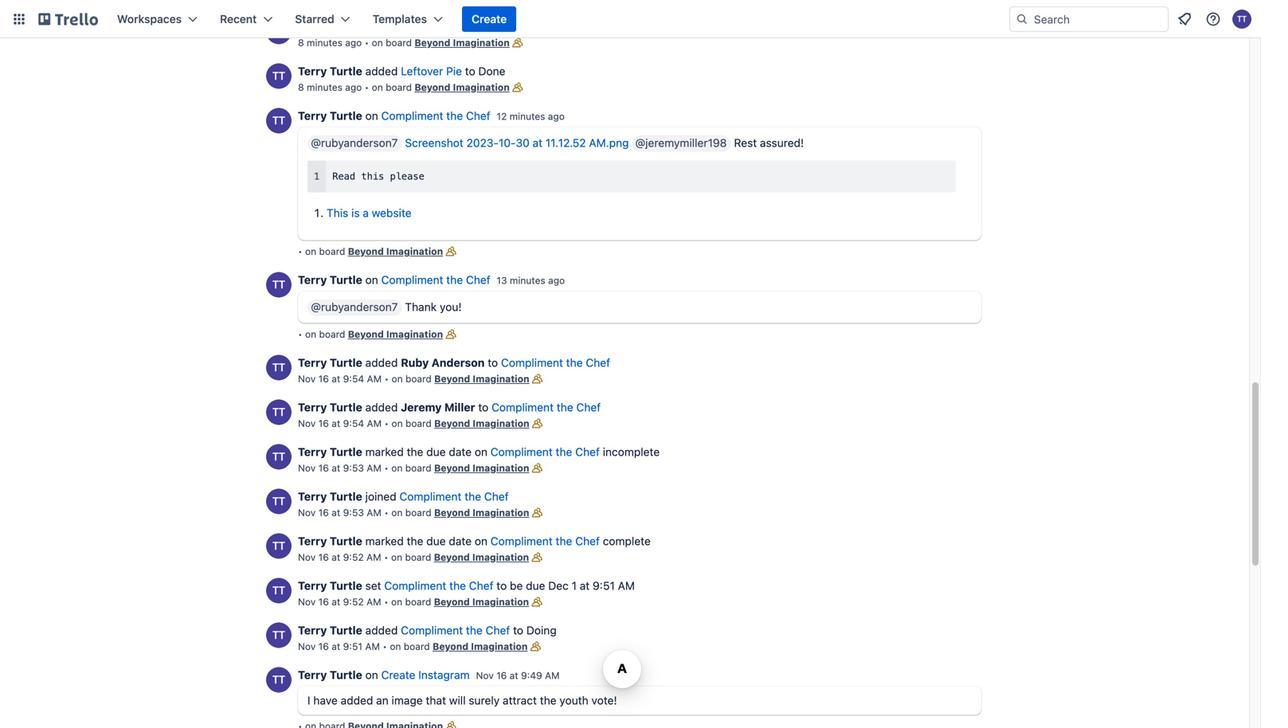 Task type: describe. For each thing, give the bounding box(es) containing it.
@rubyanderson7 screenshot 2023-10-30 at 11.12.52 am.png @jeremymiller198 rest assured!
[[311, 136, 804, 149]]

all members of the workspace can see and edit this board. image for incomplete
[[529, 460, 545, 476]]

nov for nov 16 at 9:54 am link related to terry turtle added ruby anderson to compliment the chef
[[298, 373, 316, 384]]

8 minutes ago • on board beyond imagination for first 8 minutes ago link from the bottom
[[298, 82, 510, 93]]

nov 16 at 9:53 am link for marked the due date on
[[298, 462, 381, 473]]

9:53 for joined
[[343, 507, 364, 518]]

16 for the beyond imagination link below miller
[[318, 418, 329, 429]]

1 8 minutes ago link from the top
[[298, 37, 362, 48]]

recent
[[220, 12, 257, 25]]

nov for nov 16 at 9:53 am link associated with joined
[[298, 507, 316, 518]]

website
[[372, 206, 412, 219]]

terry for terry turtle set compliment the chef to be due dec 1 at 9:51 am
[[298, 579, 327, 592]]

beyond imagination link down miller
[[434, 418, 529, 429]]

imagination down terry turtle marked the due date on compliment the chef incomplete
[[472, 462, 529, 473]]

anderson
[[432, 356, 485, 369]]

am for the beyond imagination link below the terry turtle marked the due date on compliment the chef complete
[[366, 552, 381, 563]]

terry turtle on compliment the chef 13 minutes ago
[[298, 273, 565, 286]]

nov 16 at 9:52 am link for marked the due date on
[[298, 552, 381, 563]]

nov for nov 16 at 9:52 am 'link' corresponding to set
[[298, 596, 316, 607]]

date for complete
[[449, 534, 472, 548]]

turtle for terry turtle joined compliment the chef
[[330, 490, 362, 503]]

added for jeremy
[[365, 401, 398, 414]]

1
[[572, 579, 577, 592]]

am for the beyond imagination link below anderson
[[367, 373, 382, 384]]

board up terry turtle set compliment the chef to be due dec 1 at 9:51 am
[[405, 552, 431, 563]]

this is a website
[[327, 206, 412, 219]]

all members of the workspace can see and edit this board. image for to doing
[[528, 638, 544, 654]]

you!
[[440, 300, 462, 313]]

@rubyanderson7 thank you!
[[311, 300, 462, 313]]

turtle for terry turtle on compliment the chef 13 minutes ago
[[330, 273, 362, 286]]

3 terry turtle (terryturtle) image from the top
[[266, 533, 292, 559]]

done
[[478, 64, 505, 78]]

terry for terry turtle on compliment the chef 13 minutes ago
[[298, 273, 327, 286]]

9:54 for ruby
[[343, 373, 364, 384]]

• on board beyond imagination for terry turtle on compliment the chef 13 minutes ago
[[298, 328, 443, 340]]

an
[[376, 694, 389, 707]]

nov 16 at 9:51 am • on board beyond imagination
[[298, 641, 528, 652]]

instagram
[[418, 668, 470, 681]]

imagination down be
[[472, 596, 529, 607]]

read
[[332, 171, 355, 182]]

terry turtle set compliment the chef to be due dec 1 at 9:51 am
[[298, 579, 635, 592]]

nov for terry turtle added jeremy miller to compliment the chef nov 16 at 9:54 am link
[[298, 418, 316, 429]]

1 horizontal spatial 9:51
[[593, 579, 615, 592]]

terry turtle added jeremy miller to compliment the chef
[[298, 401, 601, 414]]

leftover
[[401, 64, 443, 78]]

rest
[[734, 136, 757, 149]]

beyond imagination link down pie
[[415, 82, 510, 93]]

beyond imagination link down the terry turtle marked the due date on compliment the chef complete
[[434, 552, 529, 563]]

0 notifications image
[[1175, 10, 1194, 29]]

terry turtle added ruby anderson to compliment the chef
[[298, 356, 610, 369]]

beyond down @rubyanderson7 thank you!
[[348, 328, 384, 340]]

terry for terry turtle marked the due date on compliment the chef complete
[[298, 534, 327, 548]]

ago inside terry turtle on compliment the chef 12 minutes ago
[[548, 111, 565, 122]]

search image
[[1016, 13, 1028, 25]]

thank
[[405, 300, 437, 313]]

board up terry turtle added compliment the chef to doing at the left
[[405, 596, 431, 607]]

beyond down terry turtle added jeremy miller to compliment the chef
[[434, 418, 470, 429]]

image
[[392, 694, 423, 707]]

turtle for terry turtle marked the due date on compliment the chef incomplete
[[330, 445, 362, 458]]

joined
[[365, 490, 396, 503]]

dec
[[548, 579, 569, 592]]

at inside terry turtle on create instagram nov 16 at 9:49 am
[[510, 670, 518, 681]]

terry turtle (terryturtle) image for to
[[266, 399, 292, 425]]

terry turtle (terryturtle) image for incomplete
[[266, 444, 292, 470]]

nov 16 at 9:54 am • on board beyond imagination for jeremy
[[298, 418, 529, 429]]

imagination down thank
[[386, 328, 443, 340]]

11.12.52
[[546, 136, 586, 149]]

turtle for terry turtle on create instagram nov 16 at 9:49 am
[[330, 668, 362, 681]]

i
[[308, 694, 310, 707]]

@jeremymiller198
[[635, 136, 727, 149]]

workspaces button
[[108, 6, 207, 32]]

nov 16 at 9:52 am • on board beyond imagination for the
[[298, 552, 529, 563]]

create inside "button"
[[472, 12, 507, 25]]

terry for terry turtle on compliment the chef 12 minutes ago
[[298, 109, 327, 122]]

Search field
[[1028, 7, 1168, 31]]

terry for terry turtle on create instagram nov 16 at 9:49 am
[[298, 668, 327, 681]]

board down jeremy
[[405, 418, 432, 429]]

attract
[[503, 694, 537, 707]]

board down terry turtle added leftover pie to done
[[386, 82, 412, 93]]

2 8 minutes ago link from the top
[[298, 82, 362, 93]]

jeremy
[[401, 401, 442, 414]]

13 minutes ago link
[[497, 275, 565, 286]]

9:49
[[521, 670, 542, 681]]

beyond imagination link down terry turtle marked the due date on compliment the chef incomplete
[[434, 462, 529, 473]]

back to home image
[[38, 6, 98, 32]]

added for ruby
[[365, 356, 398, 369]]

is
[[351, 206, 360, 219]]

beyond imagination link down terry turtle set compliment the chef to be due dec 1 at 9:51 am
[[434, 596, 529, 607]]

1 vertical spatial create
[[381, 668, 415, 681]]

terry turtle (terryturtle) image for to be due dec 1 at 9:51 am
[[266, 578, 292, 603]]

am inside terry turtle on create instagram nov 16 at 9:49 am
[[545, 670, 560, 681]]

terry turtle marked the due date on compliment the chef incomplete
[[298, 445, 660, 458]]

nov inside terry turtle on create instagram nov 16 at 9:49 am
[[476, 670, 494, 681]]

nov 16 at 9:53 am • on board beyond imagination for marked the due date on
[[298, 462, 529, 473]]

starred button
[[285, 6, 360, 32]]

am for the beyond imagination link under terry turtle set compliment the chef to be due dec 1 at 9:51 am
[[366, 596, 381, 607]]

a
[[363, 206, 369, 219]]

ago down starred popup button
[[345, 37, 362, 48]]

imagination up terry turtle on compliment the chef 13 minutes ago on the top left
[[386, 246, 443, 257]]

be
[[510, 579, 523, 592]]

am for the beyond imagination link below miller
[[367, 418, 382, 429]]

am.png
[[589, 136, 629, 149]]

8 minutes ago • on board beyond imagination for second 8 minutes ago link from the bottom
[[298, 37, 510, 48]]

terry for terry turtle added jeremy miller to compliment the chef
[[298, 401, 327, 414]]

terry for terry turtle joined compliment the chef
[[298, 490, 327, 503]]

beyond down terry turtle set compliment the chef to be due dec 1 at 9:51 am
[[434, 596, 470, 607]]

• on board beyond imagination for terry turtle on compliment the chef 12 minutes ago
[[298, 246, 443, 257]]

all members of the workspace can see and edit this board. image up terry turtle on compliment the chef 13 minutes ago on the top left
[[443, 243, 459, 259]]

beyond down a at the left of page
[[348, 246, 384, 257]]

terry for terry turtle added leftover pie to done
[[298, 64, 327, 78]]

terry turtle added leftover pie to done
[[298, 64, 505, 78]]

terry for terry turtle added ruby anderson to compliment the chef
[[298, 356, 327, 369]]

beyond down the terry turtle marked the due date on compliment the chef complete
[[434, 552, 470, 563]]

surely
[[469, 694, 500, 707]]

imagination up the terry turtle marked the due date on compliment the chef complete
[[472, 507, 529, 518]]

12
[[497, 111, 507, 122]]

that
[[426, 694, 446, 707]]

this
[[361, 171, 384, 182]]

terry turtle (terryturtle) image for terry turtle added ruby anderson to compliment the chef
[[266, 355, 292, 380]]

added for leftover
[[365, 64, 398, 78]]

workspaces
[[117, 12, 182, 25]]

board down terry turtle joined compliment the chef
[[405, 507, 431, 518]]

@rubyanderson7 for @rubyanderson7 thank you!
[[311, 300, 398, 313]]

recent button
[[210, 6, 282, 32]]

turtle for terry turtle added ruby anderson to compliment the chef
[[330, 356, 362, 369]]

ruby
[[401, 356, 429, 369]]

nov 16 at 9:51 am link
[[298, 641, 380, 652]]

read this please
[[332, 171, 424, 182]]

create instagram link
[[381, 668, 470, 681]]

board down terry turtle added compliment the chef to doing at the left
[[404, 641, 430, 652]]

vote!
[[591, 694, 617, 707]]

doing
[[526, 624, 557, 637]]

9:52 for marked the due date on
[[343, 552, 364, 563]]

minutes inside terry turtle on compliment the chef 13 minutes ago
[[510, 275, 545, 286]]

i have added an image that will surely attract the youth vote!
[[308, 694, 617, 707]]

imagination down create "button"
[[453, 37, 510, 48]]

terry turtle (terryturtle) image for terry turtle joined compliment the chef
[[266, 489, 292, 514]]

set
[[365, 579, 381, 592]]

4 terry turtle (terryturtle) image from the top
[[266, 622, 292, 648]]

templates button
[[363, 6, 453, 32]]

turtle for terry turtle on compliment the chef 12 minutes ago
[[330, 109, 362, 122]]

1 vertical spatial 9:51
[[343, 641, 362, 652]]

minutes inside terry turtle on compliment the chef 12 minutes ago
[[510, 111, 545, 122]]

screenshot
[[405, 136, 463, 149]]

16 for the beyond imagination link below anderson
[[318, 373, 329, 384]]

turtle for terry turtle added compliment the chef to doing
[[330, 624, 362, 637]]

nov 16 at 9:54 am link for terry turtle added jeremy miller to compliment the chef
[[298, 418, 382, 429]]

to for anderson
[[488, 356, 498, 369]]

all members of the workspace can see and edit this board. image for terry turtle joined compliment the chef
[[529, 505, 545, 520]]

16 for the beyond imagination link above 'instagram'
[[318, 641, 329, 652]]

nov 16 at 9:53 am • on board beyond imagination for joined
[[298, 507, 529, 518]]



Task type: locate. For each thing, give the bounding box(es) containing it.
2 8 from the top
[[298, 82, 304, 93]]

2 9:54 from the top
[[343, 418, 364, 429]]

4 terry from the top
[[298, 356, 327, 369]]

pie
[[446, 64, 462, 78]]

8
[[298, 37, 304, 48], [298, 82, 304, 93]]

nov 16 at 9:54 am link for terry turtle added ruby anderson to compliment the chef
[[298, 373, 382, 384]]

nov 16 at 9:49 am link
[[476, 670, 560, 681]]

2 nov 16 at 9:54 am • on board beyond imagination from the top
[[298, 418, 529, 429]]

nov 16 at 9:52 am • on board beyond imagination up the set
[[298, 552, 529, 563]]

added left an
[[341, 694, 373, 707]]

all members of the workspace can see and edit this board. image up 12 minutes ago link on the top
[[510, 79, 526, 95]]

0 vertical spatial 8
[[298, 37, 304, 48]]

@rubyanderson7 left thank
[[311, 300, 398, 313]]

turtle up @rubyanderson7 thank you!
[[330, 273, 362, 286]]

turtle left jeremy
[[330, 401, 362, 414]]

imagination
[[453, 37, 510, 48], [453, 82, 510, 93], [386, 246, 443, 257], [386, 328, 443, 340], [473, 373, 529, 384], [473, 418, 529, 429], [472, 462, 529, 473], [472, 507, 529, 518], [472, 552, 529, 563], [472, 596, 529, 607], [471, 641, 528, 652]]

create up done
[[472, 12, 507, 25]]

nov 16 at 9:54 am link
[[298, 373, 382, 384], [298, 418, 382, 429]]

9:54 for jeremy
[[343, 418, 364, 429]]

8 minutes ago • on board beyond imagination down terry turtle added leftover pie to done
[[298, 82, 510, 93]]

2 nov 16 at 9:53 am • on board beyond imagination from the top
[[298, 507, 529, 518]]

5 turtle from the top
[[330, 401, 362, 414]]

0 vertical spatial 9:52
[[343, 552, 364, 563]]

nov for nov 16 at 9:51 am 'link'
[[298, 641, 316, 652]]

added left ruby
[[365, 356, 398, 369]]

8 turtle from the top
[[330, 534, 362, 548]]

imagination down the terry turtle marked the due date on compliment the chef complete
[[472, 552, 529, 563]]

beyond
[[415, 37, 450, 48], [415, 82, 450, 93], [348, 246, 384, 257], [348, 328, 384, 340], [434, 373, 470, 384], [434, 418, 470, 429], [434, 462, 470, 473], [434, 507, 470, 518], [434, 552, 470, 563], [434, 596, 470, 607], [433, 641, 468, 652]]

assured!
[[760, 136, 804, 149]]

to for pie
[[465, 64, 475, 78]]

nov for marked the due date on nov 16 at 9:53 am link
[[298, 462, 316, 473]]

terry for terry turtle added compliment the chef to doing
[[298, 624, 327, 637]]

to left be
[[496, 579, 507, 592]]

8 minutes ago link
[[298, 37, 362, 48], [298, 82, 362, 93]]

beyond up leftover pie link
[[415, 37, 450, 48]]

date for incomplete
[[449, 445, 472, 458]]

terry turtle (terryturtle) image
[[266, 108, 292, 133], [266, 355, 292, 380], [266, 533, 292, 559], [266, 622, 292, 648], [266, 667, 292, 693]]

imagination down done
[[453, 82, 510, 93]]

all members of the workspace can see and edit this board. image down you!
[[443, 326, 459, 342]]

marked
[[365, 445, 404, 458], [365, 534, 404, 548]]

open information menu image
[[1205, 11, 1221, 27]]

board down ruby
[[405, 373, 432, 384]]

@rubyanderson7 for @rubyanderson7 screenshot 2023-10-30 at 11.12.52 am.png @jeremymiller198 rest assured!
[[311, 136, 398, 149]]

nov 16 at 9:54 am • on board beyond imagination for ruby
[[298, 373, 529, 384]]

9:52 up nov 16 at 9:51 am 'link'
[[343, 596, 364, 607]]

1 vertical spatial nov 16 at 9:53 am link
[[298, 507, 381, 518]]

terry
[[298, 64, 327, 78], [298, 109, 327, 122], [298, 273, 327, 286], [298, 356, 327, 369], [298, 401, 327, 414], [298, 445, 327, 458], [298, 490, 327, 503], [298, 534, 327, 548], [298, 579, 327, 592], [298, 624, 327, 637], [298, 668, 327, 681]]

imagination up nov 16 at 9:49 am link
[[471, 641, 528, 652]]

have
[[313, 694, 338, 707]]

• on board beyond imagination down @rubyanderson7 thank you!
[[298, 328, 443, 340]]

3 turtle from the top
[[330, 273, 362, 286]]

terry turtle on create instagram nov 16 at 9:49 am
[[298, 668, 560, 681]]

1 vertical spatial 9:54
[[343, 418, 364, 429]]

at
[[533, 136, 542, 149], [332, 373, 340, 384], [332, 418, 340, 429], [332, 462, 340, 473], [332, 507, 340, 518], [332, 552, 340, 563], [580, 579, 590, 592], [332, 596, 340, 607], [332, 641, 340, 652], [510, 670, 518, 681]]

1 vertical spatial nov 16 at 9:54 am • on board beyond imagination
[[298, 418, 529, 429]]

ago up @rubyanderson7 screenshot 2023-10-30 at 11.12.52 am.png @jeremymiller198 rest assured!
[[548, 111, 565, 122]]

board
[[386, 37, 412, 48], [386, 82, 412, 93], [319, 246, 345, 257], [319, 328, 345, 340], [405, 373, 432, 384], [405, 418, 432, 429], [405, 462, 431, 473], [405, 507, 431, 518], [405, 552, 431, 563], [405, 596, 431, 607], [404, 641, 430, 652]]

turtle left the set
[[330, 579, 362, 592]]

nov 16 at 9:52 am • on board beyond imagination
[[298, 552, 529, 563], [298, 596, 529, 607]]

0 vertical spatial 9:54
[[343, 373, 364, 384]]

2 terry turtle (terryturtle) image from the top
[[266, 355, 292, 380]]

terry turtle (terryturtle) image for terry turtle on create instagram nov 16 at 9:49 am
[[266, 667, 292, 693]]

2 nov 16 at 9:54 am link from the top
[[298, 418, 382, 429]]

am for the beyond imagination link under terry turtle marked the due date on compliment the chef incomplete
[[367, 462, 381, 473]]

0 vertical spatial nov 16 at 9:52 am link
[[298, 552, 381, 563]]

nov 16 at 9:52 am link up the set
[[298, 552, 381, 563]]

9 turtle from the top
[[330, 579, 362, 592]]

16 for the beyond imagination link below the terry turtle marked the due date on compliment the chef complete
[[318, 552, 329, 563]]

terry turtle (terryturtle) image for terry turtle on compliment the chef 12 minutes ago
[[266, 108, 292, 133]]

nov 16 at 9:54 am • on board beyond imagination down jeremy
[[298, 418, 529, 429]]

9:53 down terry turtle joined compliment the chef
[[343, 507, 364, 518]]

terry turtle on compliment the chef 12 minutes ago
[[298, 109, 565, 122]]

beyond up the terry turtle marked the due date on compliment the chef complete
[[434, 507, 470, 518]]

7 terry from the top
[[298, 490, 327, 503]]

9:53
[[343, 462, 364, 473], [343, 507, 364, 518]]

0 horizontal spatial create
[[381, 668, 415, 681]]

0 vertical spatial nov 16 at 9:54 am link
[[298, 373, 382, 384]]

all members of the workspace can see and edit this board. image for to be due dec 1 at 9:51 am
[[529, 594, 545, 610]]

to right anderson
[[488, 356, 498, 369]]

chef
[[466, 109, 490, 122], [466, 273, 490, 286], [586, 356, 610, 369], [576, 401, 601, 414], [575, 445, 600, 458], [484, 490, 509, 503], [575, 534, 600, 548], [469, 579, 493, 592], [486, 624, 510, 637]]

nov 16 at 9:52 am • on board beyond imagination up terry turtle added compliment the chef to doing at the left
[[298, 596, 529, 607]]

turtle down nov 16 at 9:51 am 'link'
[[330, 668, 362, 681]]

0 vertical spatial nov 16 at 9:53 am • on board beyond imagination
[[298, 462, 529, 473]]

all members of the workspace can see and edit this board. image for to
[[529, 371, 545, 387]]

all members of the workspace can see and edit this board. image for complete
[[529, 549, 545, 565]]

terry turtle marked the due date on compliment the chef complete
[[298, 534, 651, 548]]

turtle for terry turtle added jeremy miller to compliment the chef
[[330, 401, 362, 414]]

2 8 minutes ago • on board beyond imagination from the top
[[298, 82, 510, 93]]

templates
[[373, 12, 427, 25]]

board down templates
[[386, 37, 412, 48]]

10-
[[499, 136, 516, 149]]

1 vertical spatial 9:53
[[343, 507, 364, 518]]

9:54
[[343, 373, 364, 384], [343, 418, 364, 429]]

8 minutes ago • on board beyond imagination
[[298, 37, 510, 48], [298, 82, 510, 93]]

1 nov 16 at 9:53 am • on board beyond imagination from the top
[[298, 462, 529, 473]]

1 nov 16 at 9:52 am • on board beyond imagination from the top
[[298, 552, 529, 563]]

0 vertical spatial marked
[[365, 445, 404, 458]]

screenshot 2023-10-30 at 11.12.52 am.png link
[[405, 136, 629, 149]]

marked up joined
[[365, 445, 404, 458]]

1 nov 16 at 9:52 am link from the top
[[298, 552, 381, 563]]

1 vertical spatial @rubyanderson7
[[311, 300, 398, 313]]

incomplete
[[603, 445, 660, 458]]

10 turtle from the top
[[330, 624, 362, 637]]

•
[[365, 37, 369, 48], [365, 82, 369, 93], [298, 246, 302, 257], [298, 328, 302, 340], [384, 373, 389, 384], [384, 418, 389, 429], [384, 462, 389, 473], [384, 507, 389, 518], [384, 552, 388, 563], [384, 596, 388, 607], [383, 641, 387, 652]]

0 vertical spatial date
[[449, 445, 472, 458]]

1 9:54 from the top
[[343, 373, 364, 384]]

1 vertical spatial nov 16 at 9:52 am link
[[298, 596, 381, 607]]

1 terry turtle (terryturtle) image from the top
[[266, 108, 292, 133]]

nov 16 at 9:53 am link for joined
[[298, 507, 381, 518]]

9:52
[[343, 552, 364, 563], [343, 596, 364, 607]]

added for an
[[341, 694, 373, 707]]

nov 16 at 9:52 am link for set
[[298, 596, 381, 607]]

am for the beyond imagination link above the terry turtle marked the due date on compliment the chef complete
[[367, 507, 381, 518]]

added
[[365, 64, 398, 78], [365, 356, 398, 369], [365, 401, 398, 414], [365, 624, 398, 637], [341, 694, 373, 707]]

1 date from the top
[[449, 445, 472, 458]]

due
[[426, 445, 446, 458], [426, 534, 446, 548], [526, 579, 545, 592]]

marked for terry turtle marked the due date on compliment the chef incomplete
[[365, 445, 404, 458]]

1 8 from the top
[[298, 37, 304, 48]]

on
[[372, 37, 383, 48], [372, 82, 383, 93], [365, 109, 378, 122], [305, 246, 316, 257], [365, 273, 378, 286], [305, 328, 316, 340], [392, 373, 403, 384], [392, 418, 403, 429], [475, 445, 488, 458], [391, 462, 403, 473], [391, 507, 403, 518], [475, 534, 488, 548], [391, 552, 402, 563], [391, 596, 402, 607], [390, 641, 401, 652], [365, 668, 378, 681]]

1 vertical spatial 8 minutes ago • on board beyond imagination
[[298, 82, 510, 93]]

2 nov 16 at 9:52 am link from the top
[[298, 596, 381, 607]]

due down terry turtle added jeremy miller to compliment the chef
[[426, 445, 446, 458]]

8 for first 8 minutes ago link from the bottom
[[298, 82, 304, 93]]

turtle down @rubyanderson7 thank you!
[[330, 356, 362, 369]]

7 turtle from the top
[[330, 490, 362, 503]]

1 vertical spatial due
[[426, 534, 446, 548]]

@rubyanderson7
[[311, 136, 398, 149], [311, 300, 398, 313]]

• on board beyond imagination
[[298, 246, 443, 257], [298, 328, 443, 340]]

2 nov 16 at 9:53 am link from the top
[[298, 507, 381, 518]]

2 vertical spatial due
[[526, 579, 545, 592]]

1 vertical spatial nov 16 at 9:53 am • on board beyond imagination
[[298, 507, 529, 518]]

9:52 for set
[[343, 596, 364, 607]]

marked for terry turtle marked the due date on compliment the chef complete
[[365, 534, 404, 548]]

beyond down terry turtle marked the due date on compliment the chef incomplete
[[434, 462, 470, 473]]

nov
[[298, 373, 316, 384], [298, 418, 316, 429], [298, 462, 316, 473], [298, 507, 316, 518], [298, 552, 316, 563], [298, 596, 316, 607], [298, 641, 316, 652], [476, 670, 494, 681]]

beyond down the terry turtle added ruby anderson to compliment the chef
[[434, 373, 470, 384]]

due for terry turtle marked the due date on compliment the chef incomplete
[[426, 445, 446, 458]]

due for terry turtle marked the due date on compliment the chef complete
[[426, 534, 446, 548]]

0 vertical spatial 9:53
[[343, 462, 364, 473]]

nov 16 at 9:53 am • on board beyond imagination down terry turtle joined compliment the chef
[[298, 507, 529, 518]]

due up terry turtle set compliment the chef to be due dec 1 at 9:51 am
[[426, 534, 446, 548]]

all members of the workspace can see and edit this board. image for to
[[529, 415, 545, 431]]

turtle down terry turtle joined compliment the chef
[[330, 534, 362, 548]]

1 vertical spatial nov 16 at 9:54 am link
[[298, 418, 382, 429]]

nov 16 at 9:54 am • on board beyond imagination
[[298, 373, 529, 384], [298, 418, 529, 429]]

leftover pie link
[[401, 64, 462, 78]]

8 terry from the top
[[298, 534, 327, 548]]

beyond imagination link down website
[[348, 246, 443, 257]]

terry turtle joined compliment the chef
[[298, 490, 509, 503]]

11 turtle from the top
[[330, 668, 362, 681]]

0 vertical spatial • on board beyond imagination
[[298, 246, 443, 257]]

beyond imagination link up 'instagram'
[[433, 641, 528, 652]]

1 9:53 from the top
[[343, 462, 364, 473]]

turtle for terry turtle set compliment the chef to be due dec 1 at 9:51 am
[[330, 579, 362, 592]]

turtle for terry turtle marked the due date on compliment the chef complete
[[330, 534, 362, 548]]

miller
[[444, 401, 475, 414]]

1 vertical spatial marked
[[365, 534, 404, 548]]

beyond imagination link up pie
[[415, 37, 510, 48]]

date
[[449, 445, 472, 458], [449, 534, 472, 548]]

10 terry from the top
[[298, 624, 327, 637]]

terry turtle added compliment the chef to doing
[[298, 624, 557, 637]]

all members of the workspace can see and edit this board. image for to done
[[510, 79, 526, 95]]

to right pie
[[465, 64, 475, 78]]

8 for second 8 minutes ago link from the bottom
[[298, 37, 304, 48]]

to
[[465, 64, 475, 78], [488, 356, 498, 369], [478, 401, 489, 414], [496, 579, 507, 592], [513, 624, 523, 637]]

this is a website link
[[327, 206, 412, 219]]

0 vertical spatial due
[[426, 445, 446, 458]]

0 vertical spatial create
[[472, 12, 507, 25]]

1 8 minutes ago • on board beyond imagination from the top
[[298, 37, 510, 48]]

ago down terry turtle added leftover pie to done
[[345, 82, 362, 93]]

nov 16 at 9:53 am • on board beyond imagination up terry turtle joined compliment the chef
[[298, 462, 529, 473]]

9:52 down terry turtle joined compliment the chef
[[343, 552, 364, 563]]

nov 16 at 9:52 am • on board beyond imagination for compliment
[[298, 596, 529, 607]]

5 terry turtle (terryturtle) image from the top
[[266, 667, 292, 693]]

date up terry turtle set compliment the chef to be due dec 1 at 9:51 am
[[449, 534, 472, 548]]

2 nov 16 at 9:52 am • on board beyond imagination from the top
[[298, 596, 529, 607]]

terry turtle (terryturtle) image
[[1232, 10, 1252, 29], [266, 63, 292, 89], [266, 272, 292, 297], [266, 399, 292, 425], [266, 444, 292, 470], [266, 489, 292, 514], [266, 578, 292, 603]]

30
[[516, 136, 530, 149]]

compliment the chef link
[[381, 109, 490, 122], [381, 273, 490, 286], [501, 356, 610, 369], [492, 401, 601, 414], [491, 445, 600, 458], [399, 490, 509, 503], [491, 534, 600, 548], [384, 579, 493, 592], [401, 624, 510, 637]]

turtle up nov 16 at 9:51 am 'link'
[[330, 624, 362, 637]]

beyond imagination link
[[415, 37, 510, 48], [415, 82, 510, 93], [348, 246, 443, 257], [348, 328, 443, 340], [434, 373, 529, 384], [434, 418, 529, 429], [434, 462, 529, 473], [434, 507, 529, 518], [434, 552, 529, 563], [434, 596, 529, 607], [433, 641, 528, 652]]

1 nov 16 at 9:53 am link from the top
[[298, 462, 381, 473]]

imagination up terry turtle marked the due date on compliment the chef incomplete
[[473, 418, 529, 429]]

compliment
[[381, 109, 443, 122], [381, 273, 443, 286], [501, 356, 563, 369], [492, 401, 554, 414], [491, 445, 553, 458], [399, 490, 462, 503], [491, 534, 553, 548], [384, 579, 446, 592], [401, 624, 463, 637]]

turtle down starred popup button
[[330, 64, 362, 78]]

0 horizontal spatial 9:51
[[343, 641, 362, 652]]

1 vertical spatial • on board beyond imagination
[[298, 328, 443, 340]]

added left jeremy
[[365, 401, 398, 414]]

4 turtle from the top
[[330, 356, 362, 369]]

board up terry turtle joined compliment the chef
[[405, 462, 431, 473]]

due right be
[[526, 579, 545, 592]]

1 @rubyanderson7 from the top
[[311, 136, 398, 149]]

1 vertical spatial 9:52
[[343, 596, 364, 607]]

turtle
[[330, 64, 362, 78], [330, 109, 362, 122], [330, 273, 362, 286], [330, 356, 362, 369], [330, 401, 362, 414], [330, 445, 362, 458], [330, 490, 362, 503], [330, 534, 362, 548], [330, 579, 362, 592], [330, 624, 362, 637], [330, 668, 362, 681]]

16 for the beyond imagination link under terry turtle set compliment the chef to be due dec 1 at 9:51 am
[[318, 596, 329, 607]]

imagination down anderson
[[473, 373, 529, 384]]

0 vertical spatial nov 16 at 9:53 am link
[[298, 462, 381, 473]]

2 @rubyanderson7 from the top
[[311, 300, 398, 313]]

added for compliment
[[365, 624, 398, 637]]

starred
[[295, 12, 334, 25]]

1 vertical spatial 8
[[298, 82, 304, 93]]

beyond down leftover pie link
[[415, 82, 450, 93]]

0 vertical spatial 8 minutes ago • on board beyond imagination
[[298, 37, 510, 48]]

nov 16 at 9:53 am link up joined
[[298, 462, 381, 473]]

please
[[390, 171, 424, 182]]

1 vertical spatial nov 16 at 9:52 am • on board beyond imagination
[[298, 596, 529, 607]]

2 9:53 from the top
[[343, 507, 364, 518]]

1 horizontal spatial create
[[472, 12, 507, 25]]

6 terry from the top
[[298, 445, 327, 458]]

2 marked from the top
[[365, 534, 404, 548]]

nov 16 at 9:53 am link down joined
[[298, 507, 381, 518]]

1 terry from the top
[[298, 64, 327, 78]]

nov 16 at 9:53 am link
[[298, 462, 381, 473], [298, 507, 381, 518]]

2 terry from the top
[[298, 109, 327, 122]]

added up nov 16 at 9:51 am • on board beyond imagination
[[365, 624, 398, 637]]

all members of the workspace can see and edit this board. image
[[510, 35, 526, 50], [529, 371, 545, 387], [529, 460, 545, 476], [529, 505, 545, 520], [529, 549, 545, 565], [529, 594, 545, 610], [443, 718, 459, 728]]

to for miller
[[478, 401, 489, 414]]

to right miller
[[478, 401, 489, 414]]

all members of the workspace can see and edit this board. image up terry turtle marked the due date on compliment the chef incomplete
[[529, 415, 545, 431]]

turtle up terry turtle joined compliment the chef
[[330, 445, 362, 458]]

the
[[446, 109, 463, 122], [446, 273, 463, 286], [566, 356, 583, 369], [557, 401, 573, 414], [407, 445, 423, 458], [556, 445, 572, 458], [465, 490, 481, 503], [407, 534, 423, 548], [556, 534, 572, 548], [449, 579, 466, 592], [466, 624, 483, 637], [540, 694, 557, 707]]

ago inside terry turtle on compliment the chef 13 minutes ago
[[548, 275, 565, 286]]

1 • on board beyond imagination from the top
[[298, 246, 443, 257]]

@rubyanderson7 up 'read'
[[311, 136, 398, 149]]

8 minutes ago • on board beyond imagination down templates dropdown button
[[298, 37, 510, 48]]

1 nov 16 at 9:54 am link from the top
[[298, 373, 382, 384]]

9:51
[[593, 579, 615, 592], [343, 641, 362, 652]]

0 vertical spatial nov 16 at 9:52 am • on board beyond imagination
[[298, 552, 529, 563]]

am for the beyond imagination link above 'instagram'
[[365, 641, 380, 652]]

2 date from the top
[[449, 534, 472, 548]]

9:53 for marked the due date on
[[343, 462, 364, 473]]

nov 16 at 9:53 am • on board beyond imagination
[[298, 462, 529, 473], [298, 507, 529, 518]]

nov 16 at 9:52 am link
[[298, 552, 381, 563], [298, 596, 381, 607]]

5 terry from the top
[[298, 401, 327, 414]]

1 vertical spatial 8 minutes ago link
[[298, 82, 362, 93]]

11 terry from the top
[[298, 668, 327, 681]]

youth
[[560, 694, 588, 707]]

3 terry from the top
[[298, 273, 327, 286]]

added left leftover
[[365, 64, 398, 78]]

9 terry from the top
[[298, 579, 327, 592]]

date down miller
[[449, 445, 472, 458]]

16 for the beyond imagination link under terry turtle marked the due date on compliment the chef incomplete
[[318, 462, 329, 473]]

terry for terry turtle marked the due date on compliment the chef incomplete
[[298, 445, 327, 458]]

beyond imagination link down anderson
[[434, 373, 529, 384]]

will
[[449, 694, 466, 707]]

9:53 up terry turtle joined compliment the chef
[[343, 462, 364, 473]]

2023-
[[466, 136, 499, 149]]

2 • on board beyond imagination from the top
[[298, 328, 443, 340]]

nov 16 at 9:52 am link down the set
[[298, 596, 381, 607]]

this
[[327, 206, 348, 219]]

complete
[[603, 534, 651, 548]]

1 nov 16 at 9:54 am • on board beyond imagination from the top
[[298, 373, 529, 384]]

1 marked from the top
[[365, 445, 404, 458]]

6 turtle from the top
[[330, 445, 362, 458]]

16 for the beyond imagination link above the terry turtle marked the due date on compliment the chef complete
[[318, 507, 329, 518]]

create button
[[462, 6, 516, 32]]

beyond down terry turtle added compliment the chef to doing at the left
[[433, 641, 468, 652]]

to left doing on the left
[[513, 624, 523, 637]]

beyond imagination link up the terry turtle marked the due date on compliment the chef complete
[[434, 507, 529, 518]]

turtle left joined
[[330, 490, 362, 503]]

all members of the workspace can see and edit this board. image
[[510, 79, 526, 95], [443, 243, 459, 259], [443, 326, 459, 342], [529, 415, 545, 431], [528, 638, 544, 654]]

16
[[318, 373, 329, 384], [318, 418, 329, 429], [318, 462, 329, 473], [318, 507, 329, 518], [318, 552, 329, 563], [318, 596, 329, 607], [318, 641, 329, 652], [496, 670, 507, 681]]

1 9:52 from the top
[[343, 552, 364, 563]]

2 9:52 from the top
[[343, 596, 364, 607]]

0 vertical spatial 8 minutes ago link
[[298, 37, 362, 48]]

turtle up 'read'
[[330, 109, 362, 122]]

terry turtle (terryturtle) image for to done
[[266, 63, 292, 89]]

turtle for terry turtle added leftover pie to done
[[330, 64, 362, 78]]

0 vertical spatial @rubyanderson7
[[311, 136, 398, 149]]

1 vertical spatial date
[[449, 534, 472, 548]]

board down @rubyanderson7 thank you!
[[319, 328, 345, 340]]

0 vertical spatial nov 16 at 9:54 am • on board beyond imagination
[[298, 373, 529, 384]]

primary element
[[0, 0, 1261, 38]]

nov for nov 16 at 9:52 am 'link' corresponding to marked the due date on
[[298, 552, 316, 563]]

1 turtle from the top
[[330, 64, 362, 78]]

16 inside terry turtle on create instagram nov 16 at 9:49 am
[[496, 670, 507, 681]]

2 turtle from the top
[[330, 109, 362, 122]]

12 minutes ago link
[[497, 111, 565, 122]]

13
[[497, 275, 507, 286]]

board down this
[[319, 246, 345, 257]]

all members of the workspace can see and edit this board. image down doing on the left
[[528, 638, 544, 654]]

• on board beyond imagination down this is a website
[[298, 246, 443, 257]]

beyond imagination link down @rubyanderson7 thank you!
[[348, 328, 443, 340]]

0 vertical spatial 9:51
[[593, 579, 615, 592]]

nov 16 at 9:54 am • on board beyond imagination down ruby
[[298, 373, 529, 384]]

marked down joined
[[365, 534, 404, 548]]



Task type: vqa. For each thing, say whether or not it's contained in the screenshot.


